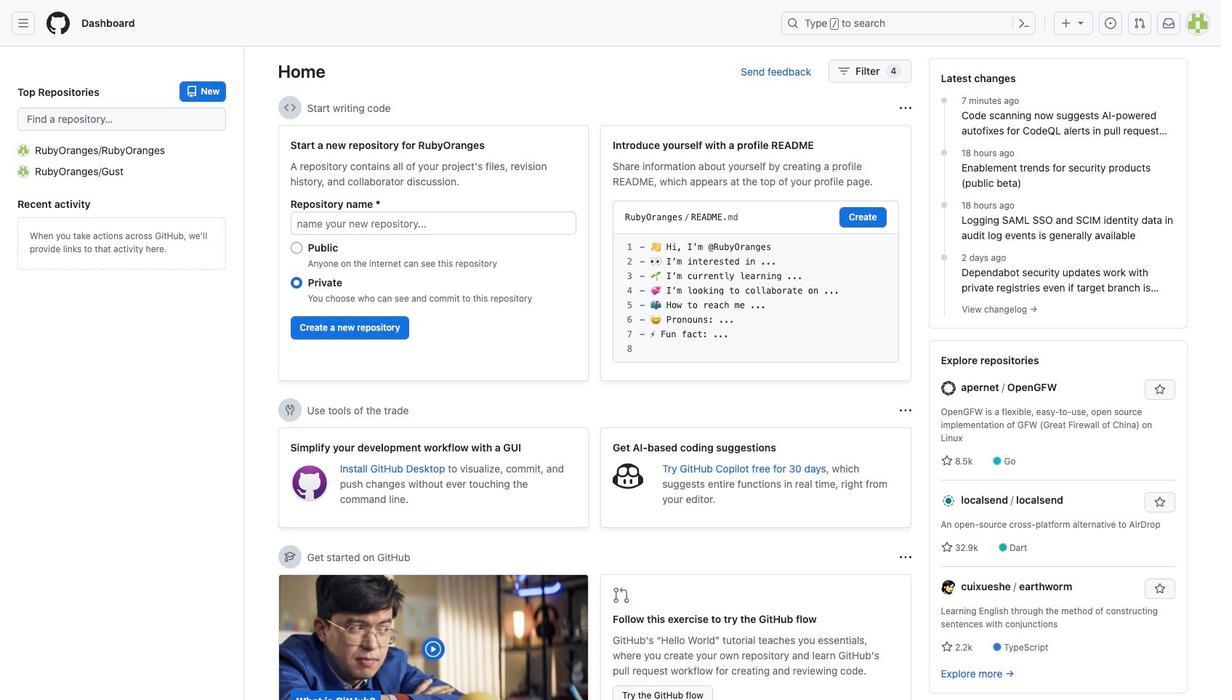 Task type: locate. For each thing, give the bounding box(es) containing it.
why am i seeing this? image for the introduce yourself with a profile readme element
[[900, 102, 911, 114]]

@localsend profile image
[[941, 494, 956, 508]]

1 vertical spatial why am i seeing this? image
[[900, 405, 911, 416]]

notifications image
[[1163, 17, 1175, 29]]

0 vertical spatial star this repository image
[[1154, 384, 1166, 395]]

star image down @cuixueshe profile icon
[[941, 641, 953, 653]]

gust image
[[17, 165, 29, 177]]

tools image
[[284, 404, 296, 416]]

1 vertical spatial star image
[[941, 641, 953, 653]]

1 vertical spatial star this repository image
[[1154, 497, 1166, 508]]

0 vertical spatial star image
[[941, 542, 953, 553]]

star image up @cuixueshe profile icon
[[941, 542, 953, 553]]

play image
[[425, 640, 442, 658]]

dot fill image
[[939, 95, 950, 106], [939, 147, 950, 158], [939, 199, 950, 211], [939, 252, 950, 263]]

4 dot fill image from the top
[[939, 252, 950, 263]]

1 why am i seeing this? image from the top
[[900, 102, 911, 114]]

2 vertical spatial star this repository image
[[1154, 583, 1166, 595]]

rubyoranges image
[[17, 144, 29, 156]]

2 star image from the top
[[941, 641, 953, 653]]

filter image
[[838, 65, 850, 77]]

star this repository image
[[1154, 384, 1166, 395], [1154, 497, 1166, 508], [1154, 583, 1166, 595]]

2 star this repository image from the top
[[1154, 497, 1166, 508]]

1 dot fill image from the top
[[939, 95, 950, 106]]

1 star this repository image from the top
[[1154, 384, 1166, 395]]

0 vertical spatial why am i seeing this? image
[[900, 102, 911, 114]]

what is github? image
[[279, 575, 588, 700]]

star image for @localsend profile icon
[[941, 542, 953, 553]]

name your new repository... text field
[[290, 212, 576, 235]]

explore element
[[929, 58, 1188, 700]]

1 star image from the top
[[941, 542, 953, 553]]

2 why am i seeing this? image from the top
[[900, 405, 911, 416]]

@apernet profile image
[[941, 381, 956, 396]]

star image
[[941, 455, 953, 467]]

star this repository image for @cuixueshe profile icon
[[1154, 583, 1166, 595]]

Top Repositories search field
[[17, 108, 226, 131]]

star image
[[941, 542, 953, 553], [941, 641, 953, 653]]

None submit
[[840, 207, 887, 228]]

3 star this repository image from the top
[[1154, 583, 1166, 595]]

@cuixueshe profile image
[[941, 580, 956, 595]]

star image for @cuixueshe profile icon
[[941, 641, 953, 653]]

get ai-based coding suggestions element
[[600, 427, 911, 528]]

None radio
[[290, 242, 302, 254], [290, 277, 302, 289], [290, 242, 302, 254], [290, 277, 302, 289]]

why am i seeing this? image
[[900, 102, 911, 114], [900, 405, 911, 416]]

triangle down image
[[1075, 17, 1087, 28]]



Task type: vqa. For each thing, say whether or not it's contained in the screenshot.
The 'Close Menu' Image
no



Task type: describe. For each thing, give the bounding box(es) containing it.
homepage image
[[47, 12, 70, 35]]

code image
[[284, 102, 296, 113]]

issue opened image
[[1105, 17, 1117, 29]]

star this repository image for @apernet profile image
[[1154, 384, 1166, 395]]

start a new repository element
[[278, 125, 589, 381]]

why am i seeing this? image for get ai-based coding suggestions element
[[900, 405, 911, 416]]

command palette image
[[1019, 17, 1030, 29]]

explore repositories navigation
[[929, 340, 1188, 694]]

git pull request image
[[1134, 17, 1146, 29]]

3 dot fill image from the top
[[939, 199, 950, 211]]

plus image
[[1061, 17, 1072, 29]]

try the github flow element
[[600, 574, 911, 700]]

simplify your development workflow with a gui element
[[278, 427, 589, 528]]

star this repository image for @localsend profile icon
[[1154, 497, 1166, 508]]

why am i seeing this? image
[[900, 551, 911, 563]]

what is github? element
[[278, 574, 589, 700]]

Find a repository… text field
[[17, 108, 226, 131]]

git pull request image
[[613, 587, 630, 604]]

github desktop image
[[290, 464, 328, 502]]

introduce yourself with a profile readme element
[[600, 125, 911, 381]]

mortar board image
[[284, 551, 296, 563]]

none submit inside the introduce yourself with a profile readme element
[[840, 207, 887, 228]]

2 dot fill image from the top
[[939, 147, 950, 158]]



